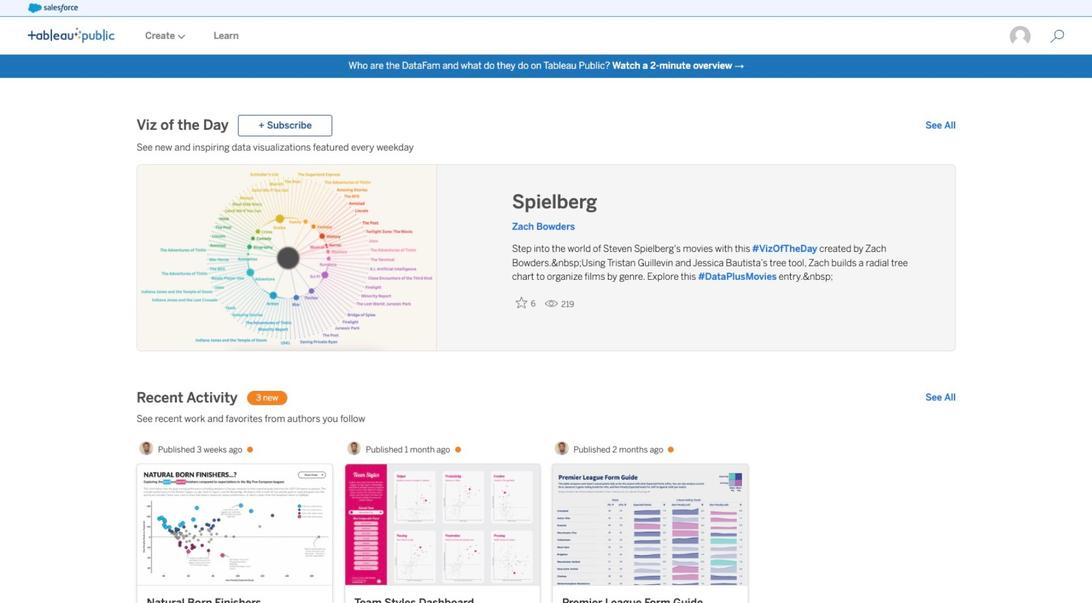 Task type: vqa. For each thing, say whether or not it's contained in the screenshot.
Add Favorite button
yes



Task type: locate. For each thing, give the bounding box(es) containing it.
recent activity heading
[[137, 389, 238, 408]]

go to search image
[[1036, 29, 1078, 43]]

2 horizontal spatial workbook thumbnail image
[[553, 465, 747, 586]]

logo image
[[28, 28, 115, 43]]

gary.orlando image
[[1009, 25, 1032, 48]]

create image
[[175, 34, 185, 39]]

workbook thumbnail image for first ben norland image
[[137, 465, 332, 586]]

1 horizontal spatial ben norland image
[[347, 442, 361, 456]]

ben norland image
[[139, 442, 153, 456], [347, 442, 361, 456], [555, 442, 569, 456]]

1 workbook thumbnail image from the left
[[137, 465, 332, 586]]

workbook thumbnail image
[[137, 465, 332, 586], [345, 465, 540, 586], [553, 465, 747, 586]]

2 workbook thumbnail image from the left
[[345, 465, 540, 586]]

Add Favorite button
[[512, 294, 540, 313]]

workbook thumbnail image for 2nd ben norland image from left
[[345, 465, 540, 586]]

salesforce logo image
[[28, 4, 78, 13]]

1 horizontal spatial workbook thumbnail image
[[345, 465, 540, 586]]

3 workbook thumbnail image from the left
[[553, 465, 747, 586]]

2 horizontal spatial ben norland image
[[555, 442, 569, 456]]

0 horizontal spatial ben norland image
[[139, 442, 153, 456]]

0 horizontal spatial workbook thumbnail image
[[137, 465, 332, 586]]

viz of the day heading
[[137, 117, 229, 135]]

see all recent activity element
[[925, 392, 956, 406]]



Task type: describe. For each thing, give the bounding box(es) containing it.
see new and inspiring data visualizations featured every weekday element
[[137, 141, 956, 155]]

see recent work and favorites from authors you follow element
[[137, 413, 956, 427]]

see all viz of the day element
[[925, 119, 956, 133]]

3 ben norland image from the left
[[555, 442, 569, 456]]

1 ben norland image from the left
[[139, 442, 153, 456]]

tableau public viz of the day image
[[137, 165, 437, 353]]

workbook thumbnail image for 3rd ben norland image from left
[[553, 465, 747, 586]]

add favorite image
[[516, 297, 527, 309]]

2 ben norland image from the left
[[347, 442, 361, 456]]



